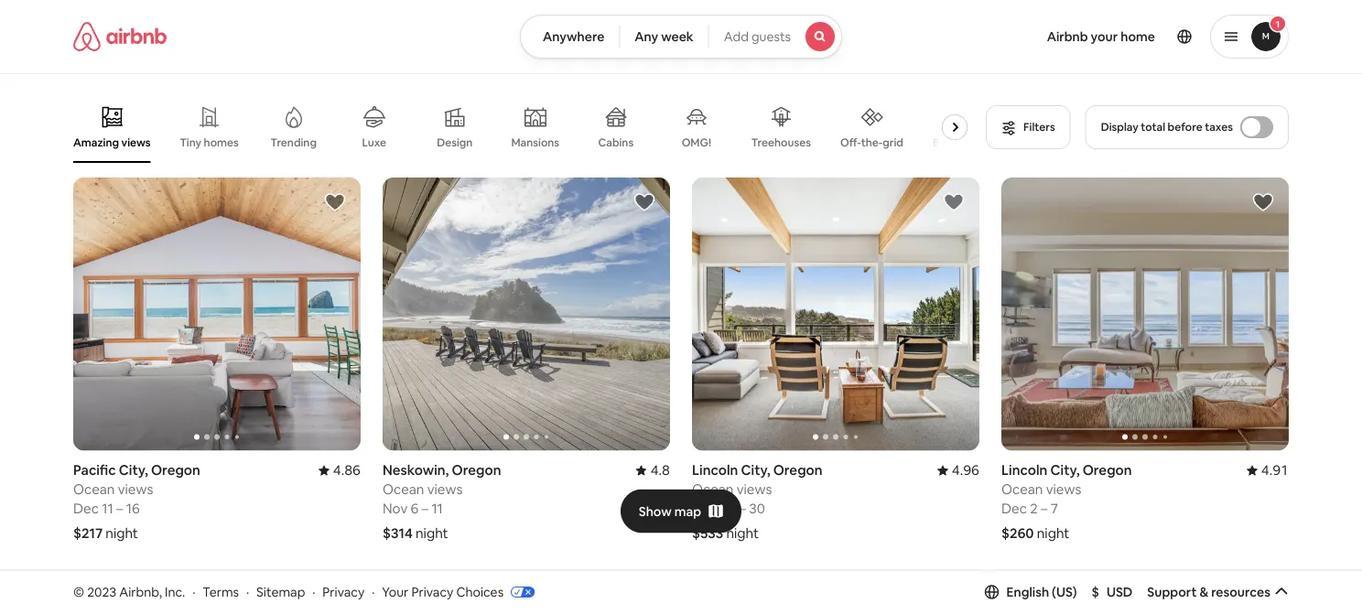 Task type: describe. For each thing, give the bounding box(es) containing it.
&
[[1200, 584, 1209, 600]]

add guests button
[[708, 15, 842, 59]]

anywhere button
[[520, 15, 620, 59]]

$
[[1092, 584, 1099, 600]]

tiny homes
[[180, 135, 239, 150]]

beachfront
[[933, 135, 991, 150]]

guests
[[751, 28, 791, 45]]

views for pacific city, oregon ocean views dec 11 – 16 $217 night
[[118, 480, 153, 498]]

3 · from the left
[[312, 584, 315, 600]]

terms
[[203, 584, 239, 600]]

resources
[[1211, 584, 1271, 600]]

trending
[[271, 135, 317, 150]]

night for $217
[[106, 524, 138, 542]]

11 inside pacific city, oregon ocean views dec 11 – 16 $217 night
[[102, 500, 113, 517]]

off-the-grid
[[840, 135, 903, 149]]

any
[[635, 28, 658, 45]]

support & resources
[[1147, 584, 1271, 600]]

airbnb,
[[119, 584, 162, 600]]

support
[[1147, 584, 1197, 600]]

2023
[[87, 584, 116, 600]]

amazing views
[[73, 135, 151, 149]]

display
[[1101, 120, 1139, 134]]

1 · from the left
[[192, 584, 195, 600]]

©
[[73, 584, 84, 600]]

airbnb your home
[[1047, 28, 1155, 45]]

before
[[1168, 120, 1203, 134]]

total
[[1141, 120, 1165, 134]]

anywhere
[[543, 28, 604, 45]]

support & resources button
[[1147, 584, 1289, 600]]

© 2023 airbnb, inc. ·
[[73, 584, 195, 600]]

mansions
[[511, 135, 559, 150]]

the-
[[861, 135, 883, 149]]

lincoln for lincoln city, oregon ocean views dec 2 – 7 $260 night
[[1001, 461, 1048, 479]]

city, for 30
[[741, 461, 770, 479]]

your privacy choices link
[[382, 584, 535, 601]]

english (us) button
[[985, 584, 1077, 600]]

4.86 out of 5 average rating image
[[318, 461, 361, 479]]

none search field containing anywhere
[[520, 15, 842, 59]]

4.8 out of 5 average rating image
[[636, 461, 670, 479]]

grid
[[883, 135, 903, 149]]

oregon for lincoln city, oregon ocean views dec 2 – 7 $260 night
[[1083, 461, 1132, 479]]

taxes
[[1205, 120, 1233, 134]]

any week button
[[619, 15, 709, 59]]

views inside group
[[121, 135, 151, 149]]

add guests
[[724, 28, 791, 45]]

your privacy choices
[[382, 584, 504, 600]]

– for dec 11 – 16
[[116, 500, 123, 517]]

ocean for may 25 – 30
[[692, 480, 734, 498]]

$ usd
[[1092, 584, 1133, 600]]

tiny
[[180, 135, 201, 150]]

show
[[639, 503, 672, 520]]

4.96
[[952, 461, 980, 479]]

may
[[692, 500, 718, 517]]

luxe
[[362, 135, 386, 150]]

4 · from the left
[[372, 584, 375, 600]]

lincoln city, oregon ocean views may 25 – 30 $533 night
[[692, 461, 823, 542]]

night inside neskowin, oregon ocean views nov 6 – 11 $314 night
[[416, 524, 448, 542]]

views inside neskowin, oregon ocean views nov 6 – 11 $314 night
[[427, 480, 463, 498]]

pacific city, oregon ocean views dec 11 – 16 $217 night
[[73, 461, 200, 542]]

2 · from the left
[[246, 584, 249, 600]]

week
[[661, 28, 694, 45]]

(us)
[[1052, 584, 1077, 600]]

1 button
[[1210, 15, 1289, 59]]

privacy link
[[323, 584, 365, 600]]

6
[[411, 500, 419, 517]]

display total before taxes
[[1101, 120, 1233, 134]]

nov
[[383, 500, 408, 517]]

add
[[724, 28, 749, 45]]

1
[[1276, 18, 1280, 30]]

views for lincoln city, oregon ocean views may 25 – 30 $533 night
[[737, 480, 772, 498]]

show map button
[[620, 489, 742, 533]]

your
[[1091, 28, 1118, 45]]

lincoln for lincoln city, oregon ocean views may 25 – 30 $533 night
[[692, 461, 738, 479]]

30
[[749, 500, 765, 517]]

2
[[1030, 500, 1038, 517]]

16
[[126, 500, 140, 517]]

views for lincoln city, oregon ocean views dec 2 – 7 $260 night
[[1046, 480, 1081, 498]]

usd
[[1107, 584, 1133, 600]]

map
[[674, 503, 701, 520]]



Task type: locate. For each thing, give the bounding box(es) containing it.
2 dec from the left
[[1001, 500, 1027, 517]]

show map
[[639, 503, 701, 520]]

1 11 from the left
[[102, 500, 113, 517]]

night down the 16
[[106, 524, 138, 542]]

treehouses
[[751, 135, 811, 150]]

ocean for dec 2 – 7
[[1001, 480, 1043, 498]]

city, for 16
[[119, 461, 148, 479]]

lincoln up 2
[[1001, 461, 1048, 479]]

views inside lincoln city, oregon ocean views may 25 – 30 $533 night
[[737, 480, 772, 498]]

add to wishlist: pacific city, oregon image
[[324, 191, 346, 213]]

pacific
[[73, 461, 116, 479]]

night down 6
[[416, 524, 448, 542]]

city, up '30'
[[741, 461, 770, 479]]

group
[[73, 92, 991, 163], [73, 178, 361, 451], [383, 178, 670, 451], [692, 178, 980, 451], [1001, 178, 1289, 451], [73, 579, 361, 614], [383, 579, 670, 614], [692, 579, 980, 614], [692, 579, 980, 614], [1001, 579, 1289, 614]]

oregon inside pacific city, oregon ocean views dec 11 – 16 $217 night
[[151, 461, 200, 479]]

2 lincoln from the left
[[1001, 461, 1048, 479]]

– inside lincoln city, oregon ocean views dec 2 – 7 $260 night
[[1041, 500, 1048, 517]]

$260
[[1001, 524, 1034, 542]]

cabins
[[598, 135, 634, 150]]

privacy right your
[[411, 584, 453, 600]]

$217
[[73, 524, 103, 542]]

lincoln inside lincoln city, oregon ocean views dec 2 – 7 $260 night
[[1001, 461, 1048, 479]]

0 horizontal spatial privacy
[[323, 584, 365, 600]]

25
[[721, 500, 736, 517]]

4 night from the left
[[1037, 524, 1070, 542]]

oregon inside lincoln city, oregon ocean views dec 2 – 7 $260 night
[[1083, 461, 1132, 479]]

0 horizontal spatial dec
[[73, 500, 99, 517]]

group containing amazing views
[[73, 92, 991, 163]]

airbnb
[[1047, 28, 1088, 45]]

– for dec 2 – 7
[[1041, 500, 1048, 517]]

2 night from the left
[[416, 524, 448, 542]]

· left your
[[372, 584, 375, 600]]

filters button
[[986, 105, 1071, 149]]

– inside lincoln city, oregon ocean views may 25 – 30 $533 night
[[739, 500, 746, 517]]

1 night from the left
[[106, 524, 138, 542]]

dec for dec 11 – 16
[[73, 500, 99, 517]]

· left add to wishlist: tidewater, oregon icon
[[312, 584, 315, 600]]

lincoln inside lincoln city, oregon ocean views may 25 – 30 $533 night
[[692, 461, 738, 479]]

add to wishlist: amity, oregon image
[[1252, 593, 1274, 614]]

1 lincoln from the left
[[692, 461, 738, 479]]

views up 7
[[1046, 480, 1081, 498]]

add to wishlist: tidewater, oregon image
[[324, 593, 346, 614]]

1 horizontal spatial dec
[[1001, 500, 1027, 517]]

add to wishlist: lincoln city, oregon image
[[1252, 191, 1274, 213]]

dec up $217
[[73, 500, 99, 517]]

2 city, from the left
[[741, 461, 770, 479]]

english
[[1007, 584, 1049, 600]]

night down 7
[[1037, 524, 1070, 542]]

– right 6
[[422, 500, 429, 517]]

city, up the 16
[[119, 461, 148, 479]]

design
[[437, 135, 473, 150]]

$533
[[692, 524, 723, 542]]

neskowin,
[[383, 461, 449, 479]]

sitemap
[[256, 584, 305, 600]]

11
[[102, 500, 113, 517], [432, 500, 443, 517]]

dec left 2
[[1001, 500, 1027, 517]]

1 horizontal spatial city,
[[741, 461, 770, 479]]

views inside lincoln city, oregon ocean views dec 2 – 7 $260 night
[[1046, 480, 1081, 498]]

dec inside pacific city, oregon ocean views dec 11 – 16 $217 night
[[73, 500, 99, 517]]

2 11 from the left
[[432, 500, 443, 517]]

privacy
[[323, 584, 365, 600], [411, 584, 453, 600]]

11 left the 16
[[102, 500, 113, 517]]

4.91
[[1261, 461, 1289, 479]]

city,
[[119, 461, 148, 479], [741, 461, 770, 479], [1051, 461, 1080, 479]]

1 horizontal spatial lincoln
[[1001, 461, 1048, 479]]

3 city, from the left
[[1051, 461, 1080, 479]]

city, up 7
[[1051, 461, 1080, 479]]

display total before taxes button
[[1085, 105, 1289, 149]]

city, for 7
[[1051, 461, 1080, 479]]

english (us)
[[1007, 584, 1077, 600]]

1 horizontal spatial privacy
[[411, 584, 453, 600]]

airbnb your home link
[[1036, 17, 1166, 56]]

·
[[192, 584, 195, 600], [246, 584, 249, 600], [312, 584, 315, 600], [372, 584, 375, 600]]

views
[[121, 135, 151, 149], [118, 480, 153, 498], [427, 480, 463, 498], [737, 480, 772, 498], [1046, 480, 1081, 498]]

4 oregon from the left
[[1083, 461, 1132, 479]]

$314
[[383, 524, 413, 542]]

neskowin, oregon ocean views nov 6 – 11 $314 night
[[383, 461, 501, 542]]

ocean inside lincoln city, oregon ocean views dec 2 – 7 $260 night
[[1001, 480, 1043, 498]]

4 ocean from the left
[[1001, 480, 1043, 498]]

3 ocean from the left
[[692, 480, 734, 498]]

0 horizontal spatial city,
[[119, 461, 148, 479]]

night down 25
[[726, 524, 759, 542]]

oregon inside lincoln city, oregon ocean views may 25 – 30 $533 night
[[773, 461, 823, 479]]

1 privacy from the left
[[323, 584, 365, 600]]

ocean inside neskowin, oregon ocean views nov 6 – 11 $314 night
[[383, 480, 424, 498]]

3 night from the left
[[726, 524, 759, 542]]

dec inside lincoln city, oregon ocean views dec 2 – 7 $260 night
[[1001, 500, 1027, 517]]

4.8
[[651, 461, 670, 479]]

night inside pacific city, oregon ocean views dec 11 – 16 $217 night
[[106, 524, 138, 542]]

city, inside pacific city, oregon ocean views dec 11 – 16 $217 night
[[119, 461, 148, 479]]

privacy left your
[[323, 584, 365, 600]]

night for $260
[[1037, 524, 1070, 542]]

4.96 out of 5 average rating image
[[937, 461, 980, 479]]

ocean
[[73, 480, 115, 498], [383, 480, 424, 498], [692, 480, 734, 498], [1001, 480, 1043, 498]]

1 oregon from the left
[[151, 461, 200, 479]]

views right amazing
[[121, 135, 151, 149]]

– left the 16
[[116, 500, 123, 517]]

add to wishlist: lincoln city, oregon image
[[943, 191, 965, 213]]

inc.
[[165, 584, 185, 600]]

– inside pacific city, oregon ocean views dec 11 – 16 $217 night
[[116, 500, 123, 517]]

2 – from the left
[[422, 500, 429, 517]]

views down neskowin,
[[427, 480, 463, 498]]

city, inside lincoln city, oregon ocean views may 25 – 30 $533 night
[[741, 461, 770, 479]]

4.91 out of 5 average rating image
[[1247, 461, 1289, 479]]

omg!
[[682, 135, 711, 150]]

1 – from the left
[[116, 500, 123, 517]]

terms link
[[203, 584, 239, 600]]

1 dec from the left
[[73, 500, 99, 517]]

night inside lincoln city, oregon ocean views may 25 – 30 $533 night
[[726, 524, 759, 542]]

choices
[[456, 584, 504, 600]]

– for may 25 – 30
[[739, 500, 746, 517]]

night
[[106, 524, 138, 542], [416, 524, 448, 542], [726, 524, 759, 542], [1037, 524, 1070, 542]]

filters
[[1024, 120, 1055, 134]]

ocean up 2
[[1001, 480, 1043, 498]]

add to wishlist: neskowin, oregon image
[[633, 191, 655, 213]]

1 ocean from the left
[[73, 480, 115, 498]]

2 privacy from the left
[[411, 584, 453, 600]]

city, inside lincoln city, oregon ocean views dec 2 – 7 $260 night
[[1051, 461, 1080, 479]]

dec
[[73, 500, 99, 517], [1001, 500, 1027, 517]]

– left 7
[[1041, 500, 1048, 517]]

terms · sitemap · privacy
[[203, 584, 365, 600]]

ocean up the nov
[[383, 480, 424, 498]]

your
[[382, 584, 409, 600]]

homes
[[204, 135, 239, 150]]

profile element
[[864, 0, 1289, 73]]

· right terms
[[246, 584, 249, 600]]

views inside pacific city, oregon ocean views dec 11 – 16 $217 night
[[118, 480, 153, 498]]

lincoln city, oregon ocean views dec 2 – 7 $260 night
[[1001, 461, 1132, 542]]

views up '30'
[[737, 480, 772, 498]]

off-
[[840, 135, 861, 149]]

amazing
[[73, 135, 119, 149]]

–
[[116, 500, 123, 517], [422, 500, 429, 517], [739, 500, 746, 517], [1041, 500, 1048, 517]]

dec for dec 2 – 7
[[1001, 500, 1027, 517]]

oregon for pacific city, oregon ocean views dec 11 – 16 $217 night
[[151, 461, 200, 479]]

1 city, from the left
[[119, 461, 148, 479]]

oregon for lincoln city, oregon ocean views may 25 – 30 $533 night
[[773, 461, 823, 479]]

night inside lincoln city, oregon ocean views dec 2 – 7 $260 night
[[1037, 524, 1070, 542]]

· right inc.
[[192, 584, 195, 600]]

7
[[1051, 500, 1058, 517]]

– inside neskowin, oregon ocean views nov 6 – 11 $314 night
[[422, 500, 429, 517]]

night for $533
[[726, 524, 759, 542]]

11 inside neskowin, oregon ocean views nov 6 – 11 $314 night
[[432, 500, 443, 517]]

2 ocean from the left
[[383, 480, 424, 498]]

ocean inside lincoln city, oregon ocean views may 25 – 30 $533 night
[[692, 480, 734, 498]]

4 – from the left
[[1041, 500, 1048, 517]]

lincoln up 'may'
[[692, 461, 738, 479]]

any week
[[635, 28, 694, 45]]

0 horizontal spatial 11
[[102, 500, 113, 517]]

home
[[1121, 28, 1155, 45]]

ocean up 'may'
[[692, 480, 734, 498]]

3 – from the left
[[739, 500, 746, 517]]

3 oregon from the left
[[773, 461, 823, 479]]

4.86
[[333, 461, 361, 479]]

0 horizontal spatial lincoln
[[692, 461, 738, 479]]

views up the 16
[[118, 480, 153, 498]]

2 horizontal spatial city,
[[1051, 461, 1080, 479]]

lincoln
[[692, 461, 738, 479], [1001, 461, 1048, 479]]

11 right 6
[[432, 500, 443, 517]]

ocean inside pacific city, oregon ocean views dec 11 – 16 $217 night
[[73, 480, 115, 498]]

oregon inside neskowin, oregon ocean views nov 6 – 11 $314 night
[[452, 461, 501, 479]]

2 oregon from the left
[[452, 461, 501, 479]]

ocean for dec 11 – 16
[[73, 480, 115, 498]]

oregon
[[151, 461, 200, 479], [452, 461, 501, 479], [773, 461, 823, 479], [1083, 461, 1132, 479]]

sitemap link
[[256, 584, 305, 600]]

– right 25
[[739, 500, 746, 517]]

1 horizontal spatial 11
[[432, 500, 443, 517]]

ocean down pacific
[[73, 480, 115, 498]]

None search field
[[520, 15, 842, 59]]



Task type: vqa. For each thing, say whether or not it's contained in the screenshot.
Airbnb your home in the top right of the page
yes



